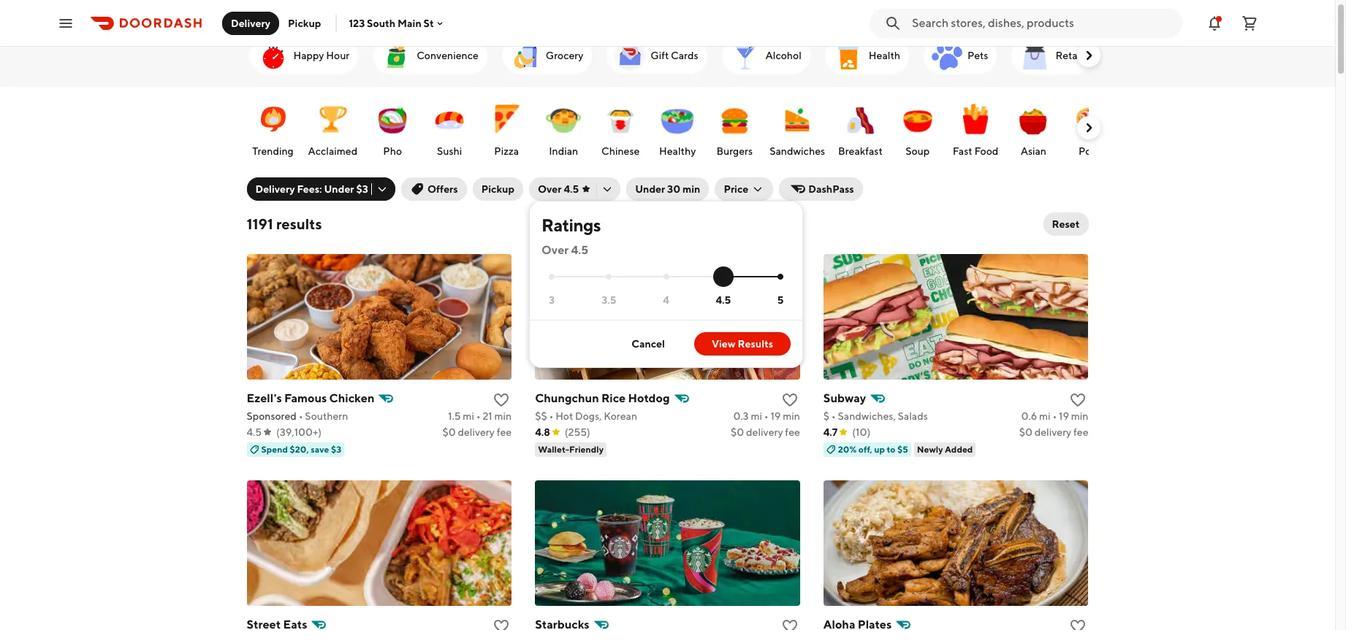 Task type: vqa. For each thing, say whether or not it's contained in the screenshot.
- on the left of page
no



Task type: describe. For each thing, give the bounding box(es) containing it.
trending link
[[248, 94, 298, 162]]

pizza
[[494, 145, 519, 157]]

$ • sandwiches, salads
[[824, 411, 928, 423]]

(10)
[[853, 427, 871, 439]]

health image
[[831, 38, 866, 73]]

sponsored
[[247, 411, 297, 423]]

pets
[[968, 50, 989, 61]]

3.5 stars and over image
[[606, 274, 612, 280]]

south
[[367, 17, 396, 29]]

retail
[[1056, 50, 1083, 61]]

2 • from the left
[[476, 411, 481, 423]]

newly
[[917, 444, 943, 455]]

$​0 for chicken
[[443, 427, 456, 439]]

grocery image
[[508, 38, 543, 73]]

4.5 down ratings
[[571, 243, 589, 257]]

asian
[[1021, 145, 1047, 157]]

alcohol link
[[722, 37, 811, 75]]

hot
[[556, 411, 573, 423]]

gift cards image
[[613, 38, 648, 73]]

health link
[[825, 37, 909, 75]]

poke
[[1079, 145, 1103, 157]]

3 • from the left
[[549, 411, 554, 423]]

mi for hotdog
[[751, 411, 762, 423]]

1 • from the left
[[299, 411, 303, 423]]

sponsored • southern
[[247, 411, 348, 423]]

pickup for top pickup button
[[288, 17, 321, 29]]

off,
[[859, 444, 873, 455]]

newly added
[[917, 444, 973, 455]]

st
[[424, 17, 434, 29]]

to
[[887, 444, 896, 455]]

hotdog
[[628, 392, 670, 406]]

3 $​0 delivery fee from the left
[[1019, 427, 1089, 439]]

sandwiches
[[770, 145, 825, 157]]

over 4.5 inside button
[[538, 183, 579, 195]]

4
[[663, 294, 669, 306]]

123 south main st
[[349, 17, 434, 29]]

offers
[[428, 183, 458, 195]]

wallet-friendly
[[538, 444, 604, 455]]

pets link
[[924, 37, 997, 75]]

southern
[[305, 411, 348, 423]]

over inside over 4.5 button
[[538, 183, 562, 195]]

$​0 for hotdog
[[731, 427, 744, 439]]

1 vertical spatial over
[[542, 243, 569, 257]]

wallet-
[[538, 444, 570, 455]]

3 mi from the left
[[1039, 411, 1051, 423]]

123
[[349, 17, 365, 29]]

fee for chicken
[[497, 427, 512, 439]]

happy hour link
[[250, 37, 358, 75]]

$​0 delivery fee for chicken
[[443, 427, 512, 439]]

3
[[549, 294, 555, 306]]

save
[[311, 444, 329, 455]]

6 • from the left
[[1053, 411, 1057, 423]]

30
[[667, 183, 681, 195]]

3 delivery from the left
[[1035, 427, 1072, 439]]

4.5 inside button
[[564, 183, 579, 195]]

fast
[[953, 145, 973, 157]]

0.3
[[733, 411, 749, 423]]

3.5
[[602, 294, 617, 306]]

reset
[[1052, 219, 1080, 230]]

min inside button
[[683, 183, 701, 195]]

click to add this store to your saved list image
[[781, 392, 799, 409]]

4.8
[[535, 427, 550, 439]]

retail link
[[1012, 37, 1092, 75]]

delivery button
[[222, 11, 279, 35]]

grocery
[[546, 50, 584, 61]]

123 south main st button
[[349, 17, 446, 29]]

delivery for delivery
[[231, 17, 270, 29]]

results
[[738, 338, 773, 350]]

dashpass
[[809, 183, 854, 195]]

4 stars and over image
[[663, 274, 669, 280]]

3 fee from the left
[[1074, 427, 1089, 439]]

pickup for the right pickup button
[[481, 183, 515, 195]]

pets image
[[930, 38, 965, 73]]

delivery for chicken
[[458, 427, 495, 439]]

hour
[[326, 50, 350, 61]]

view
[[712, 338, 736, 350]]

1191 results
[[247, 216, 322, 232]]

Store search: begin typing to search for stores available on DoorDash text field
[[912, 15, 1174, 31]]

sushi
[[437, 145, 462, 157]]

$$
[[535, 411, 547, 423]]

cancel button
[[614, 333, 683, 356]]

famous
[[284, 392, 327, 406]]

added
[[945, 444, 973, 455]]

4.5 stars and over image
[[721, 274, 726, 280]]

4.7
[[824, 427, 838, 439]]

chungchun rice hotdog
[[535, 392, 670, 406]]

fast food
[[953, 145, 999, 157]]

up
[[874, 444, 885, 455]]

1191
[[247, 216, 273, 232]]

min for chungchun rice hotdog
[[783, 411, 800, 423]]

grocery link
[[502, 37, 592, 75]]

price
[[724, 183, 749, 195]]

0 items, open order cart image
[[1241, 14, 1259, 32]]

open menu image
[[57, 14, 75, 32]]

happy
[[293, 50, 324, 61]]

view results
[[712, 338, 773, 350]]

delivery for delivery fees: under $3
[[255, 183, 295, 195]]

acclaimed link
[[305, 94, 361, 162]]

breakfast
[[838, 145, 883, 157]]

4.5 down sponsored
[[247, 427, 262, 439]]

2 next button of carousel image from the top
[[1081, 121, 1096, 135]]

0.6 mi • 19 min
[[1022, 411, 1089, 423]]



Task type: locate. For each thing, give the bounding box(es) containing it.
2 19 from the left
[[1059, 411, 1069, 423]]

min down click to add this store to your saved list image
[[783, 411, 800, 423]]

$20,
[[290, 444, 309, 455]]

mi right the 0.6
[[1039, 411, 1051, 423]]

gift cards link
[[607, 37, 707, 75]]

2 horizontal spatial fee
[[1074, 427, 1089, 439]]

0 horizontal spatial fee
[[497, 427, 512, 439]]

indian
[[549, 145, 578, 157]]

delivery down the 0.3 mi • 19 min
[[746, 427, 783, 439]]

0.3 mi • 19 min
[[733, 411, 800, 423]]

1 vertical spatial over 4.5
[[542, 243, 589, 257]]

$​0 delivery fee down the 1.5 mi • 21 min
[[443, 427, 512, 439]]

fees:
[[297, 183, 322, 195]]

ezell's
[[247, 392, 282, 406]]

mi for chicken
[[463, 411, 474, 423]]

0 horizontal spatial mi
[[463, 411, 474, 423]]

• up (39,100+)
[[299, 411, 303, 423]]

0 horizontal spatial under
[[324, 183, 354, 195]]

fee down the 0.3 mi • 19 min
[[785, 427, 800, 439]]

0 vertical spatial next button of carousel image
[[1081, 48, 1096, 63]]

0 vertical spatial over 4.5
[[538, 183, 579, 195]]

0 vertical spatial over
[[538, 183, 562, 195]]

next button of carousel image up poke in the top right of the page
[[1081, 121, 1096, 135]]

0 horizontal spatial $​0
[[443, 427, 456, 439]]

19 right 0.3
[[771, 411, 781, 423]]

spend $20, save $3
[[261, 444, 342, 455]]

• right 0.3
[[764, 411, 769, 423]]

1 horizontal spatial $​0 delivery fee
[[731, 427, 800, 439]]

0 vertical spatial pickup button
[[279, 11, 330, 35]]

$
[[824, 411, 830, 423]]

delivery fees: under $3
[[255, 183, 368, 195]]

under right fees:
[[324, 183, 354, 195]]

2 horizontal spatial $​0
[[1019, 427, 1033, 439]]

under 30 min
[[635, 183, 701, 195]]

price button
[[715, 178, 774, 201]]

mi right 0.3
[[751, 411, 762, 423]]

3 stars and over image
[[549, 274, 555, 280]]

pickup button down pizza
[[473, 178, 523, 201]]

mi right 1.5
[[463, 411, 474, 423]]

ratings
[[542, 215, 601, 235]]

results
[[276, 216, 322, 232]]

1 $​0 from the left
[[443, 427, 456, 439]]

4.5 up ratings
[[564, 183, 579, 195]]

$​0
[[443, 427, 456, 439], [731, 427, 744, 439], [1019, 427, 1033, 439]]

delivery
[[458, 427, 495, 439], [746, 427, 783, 439], [1035, 427, 1072, 439]]

chicken
[[329, 392, 375, 406]]

cards
[[671, 50, 698, 61]]

healthy
[[659, 145, 696, 157]]

1 horizontal spatial mi
[[751, 411, 762, 423]]

food
[[975, 145, 999, 157]]

1 $​0 delivery fee from the left
[[443, 427, 512, 439]]

2 horizontal spatial mi
[[1039, 411, 1051, 423]]

2 $​0 from the left
[[731, 427, 744, 439]]

min right 30
[[683, 183, 701, 195]]

under 30 min button
[[627, 178, 709, 201]]

1 next button of carousel image from the top
[[1081, 48, 1096, 63]]

delivery inside button
[[231, 17, 270, 29]]

19 for subway
[[1059, 411, 1069, 423]]

0 horizontal spatial delivery
[[458, 427, 495, 439]]

5 stars and over image
[[778, 274, 784, 280]]

0.6
[[1022, 411, 1037, 423]]

1 19 from the left
[[771, 411, 781, 423]]

2 horizontal spatial $​0 delivery fee
[[1019, 427, 1089, 439]]

3 $​0 from the left
[[1019, 427, 1033, 439]]

19 for chungchun rice hotdog
[[771, 411, 781, 423]]

over 4.5 down ratings
[[542, 243, 589, 257]]

21
[[483, 411, 492, 423]]

under left 30
[[635, 183, 665, 195]]

alcohol
[[766, 50, 802, 61]]

pickup button
[[279, 11, 330, 35], [473, 178, 523, 201]]

1 vertical spatial next button of carousel image
[[1081, 121, 1096, 135]]

0 vertical spatial delivery
[[231, 17, 270, 29]]

0 vertical spatial pickup
[[288, 17, 321, 29]]

delivery up happy hour icon
[[231, 17, 270, 29]]

2 fee from the left
[[785, 427, 800, 439]]

over up 3 stars and over icon
[[542, 243, 569, 257]]

0 vertical spatial $3
[[356, 183, 368, 195]]

health
[[869, 50, 901, 61]]

pickup
[[288, 17, 321, 29], [481, 183, 515, 195]]

delivery
[[231, 17, 270, 29], [255, 183, 295, 195]]

pickup down pizza
[[481, 183, 515, 195]]

1 mi from the left
[[463, 411, 474, 423]]

delivery down the 1.5 mi • 21 min
[[458, 427, 495, 439]]

1 horizontal spatial pickup
[[481, 183, 515, 195]]

1 vertical spatial pickup button
[[473, 178, 523, 201]]

1 horizontal spatial $3
[[356, 183, 368, 195]]

mi
[[463, 411, 474, 423], [751, 411, 762, 423], [1039, 411, 1051, 423]]

(255)
[[565, 427, 590, 439]]

$​0 delivery fee down 0.6 mi • 19 min
[[1019, 427, 1089, 439]]

over
[[538, 183, 562, 195], [542, 243, 569, 257]]

pho
[[383, 145, 402, 157]]

1 fee from the left
[[497, 427, 512, 439]]

$3 for spend $20, save $3
[[331, 444, 342, 455]]

fee
[[497, 427, 512, 439], [785, 427, 800, 439], [1074, 427, 1089, 439]]

• right $ at bottom
[[832, 411, 836, 423]]

5 • from the left
[[832, 411, 836, 423]]

fee down the 1.5 mi • 21 min
[[497, 427, 512, 439]]

2 $​0 delivery fee from the left
[[731, 427, 800, 439]]

1.5
[[448, 411, 461, 423]]

pickup up happy hour link on the top of the page
[[288, 17, 321, 29]]

$​0 delivery fee down the 0.3 mi • 19 min
[[731, 427, 800, 439]]

convenience image
[[379, 38, 414, 73]]

over 4.5 button
[[529, 178, 621, 201]]

main
[[398, 17, 422, 29]]

1 horizontal spatial delivery
[[746, 427, 783, 439]]

0 horizontal spatial pickup button
[[279, 11, 330, 35]]

soup
[[906, 145, 930, 157]]

1 vertical spatial $3
[[331, 444, 342, 455]]

over down indian
[[538, 183, 562, 195]]

happy hour
[[293, 50, 350, 61]]

fee down 0.6 mi • 19 min
[[1074, 427, 1089, 439]]

delivery left fees:
[[255, 183, 295, 195]]

1 horizontal spatial under
[[635, 183, 665, 195]]

2 under from the left
[[635, 183, 665, 195]]

2 mi from the left
[[751, 411, 762, 423]]

rice
[[602, 392, 626, 406]]

$$ • hot dogs, korean
[[535, 411, 637, 423]]

spend
[[261, 444, 288, 455]]

acclaimed
[[308, 145, 358, 157]]

happy hour image
[[255, 38, 291, 73]]

over 4.5 up ratings
[[538, 183, 579, 195]]

trending
[[252, 145, 294, 157]]

20% off, up to $5
[[838, 444, 908, 455]]

next button of carousel image right "retail" icon
[[1081, 48, 1096, 63]]

delivery down 0.6 mi • 19 min
[[1035, 427, 1072, 439]]

(39,100+)
[[276, 427, 322, 439]]

alcohol image
[[728, 38, 763, 73]]

1 horizontal spatial 19
[[1059, 411, 1069, 423]]

• right the $$
[[549, 411, 554, 423]]

$​0 delivery fee for hotdog
[[731, 427, 800, 439]]

1 vertical spatial delivery
[[255, 183, 295, 195]]

burgers
[[717, 145, 753, 157]]

subway
[[824, 392, 866, 406]]

1 horizontal spatial $​0
[[731, 427, 744, 439]]

2 horizontal spatial delivery
[[1035, 427, 1072, 439]]

min right 21
[[494, 411, 512, 423]]

dogs,
[[575, 411, 602, 423]]

fee for hotdog
[[785, 427, 800, 439]]

$5
[[898, 444, 908, 455]]

$​0 down the 0.6
[[1019, 427, 1033, 439]]

notification bell image
[[1206, 14, 1224, 32]]

0 horizontal spatial 19
[[771, 411, 781, 423]]

korean
[[604, 411, 637, 423]]

friendly
[[570, 444, 604, 455]]

4.5
[[564, 183, 579, 195], [571, 243, 589, 257], [716, 294, 731, 306], [247, 427, 262, 439]]

$3 for delivery fees: under $3
[[356, 183, 368, 195]]

offers button
[[401, 178, 467, 201]]

next button of carousel image
[[1081, 48, 1096, 63], [1081, 121, 1096, 135]]

click to add this store to your saved list image
[[493, 392, 510, 409], [1070, 392, 1087, 409], [493, 618, 510, 631], [781, 618, 799, 631], [1070, 618, 1087, 631]]

0 horizontal spatial $3
[[331, 444, 342, 455]]

• left 21
[[476, 411, 481, 423]]

4.5 down 4.5 stars and over icon
[[716, 294, 731, 306]]

min for subway
[[1071, 411, 1089, 423]]

1 horizontal spatial fee
[[785, 427, 800, 439]]

min right the 0.6
[[1071, 411, 1089, 423]]

2 delivery from the left
[[746, 427, 783, 439]]

$3 down acclaimed
[[356, 183, 368, 195]]

1 under from the left
[[324, 183, 354, 195]]

min for ezell's famous chicken
[[494, 411, 512, 423]]

gift
[[651, 50, 669, 61]]

$​0 delivery fee
[[443, 427, 512, 439], [731, 427, 800, 439], [1019, 427, 1089, 439]]

$3 right save
[[331, 444, 342, 455]]

4 • from the left
[[764, 411, 769, 423]]

1 vertical spatial pickup
[[481, 183, 515, 195]]

1.5 mi • 21 min
[[448, 411, 512, 423]]

$​0 down 0.3
[[731, 427, 744, 439]]

over 4.5
[[538, 183, 579, 195], [542, 243, 589, 257]]

gift cards
[[651, 50, 698, 61]]

• right the 0.6
[[1053, 411, 1057, 423]]

under inside button
[[635, 183, 665, 195]]

pickup button up happy hour link on the top of the page
[[279, 11, 330, 35]]

cancel
[[632, 338, 665, 350]]

$​0 down 1.5
[[443, 427, 456, 439]]

convenience link
[[373, 37, 487, 75]]

retail image
[[1018, 38, 1053, 73]]

salads
[[898, 411, 928, 423]]

0 horizontal spatial pickup
[[288, 17, 321, 29]]

1 horizontal spatial pickup button
[[473, 178, 523, 201]]

chinese
[[602, 145, 640, 157]]

sandwiches,
[[838, 411, 896, 423]]

1 delivery from the left
[[458, 427, 495, 439]]

19 right the 0.6
[[1059, 411, 1069, 423]]

delivery for hotdog
[[746, 427, 783, 439]]

20%
[[838, 444, 857, 455]]

0 horizontal spatial $​0 delivery fee
[[443, 427, 512, 439]]



